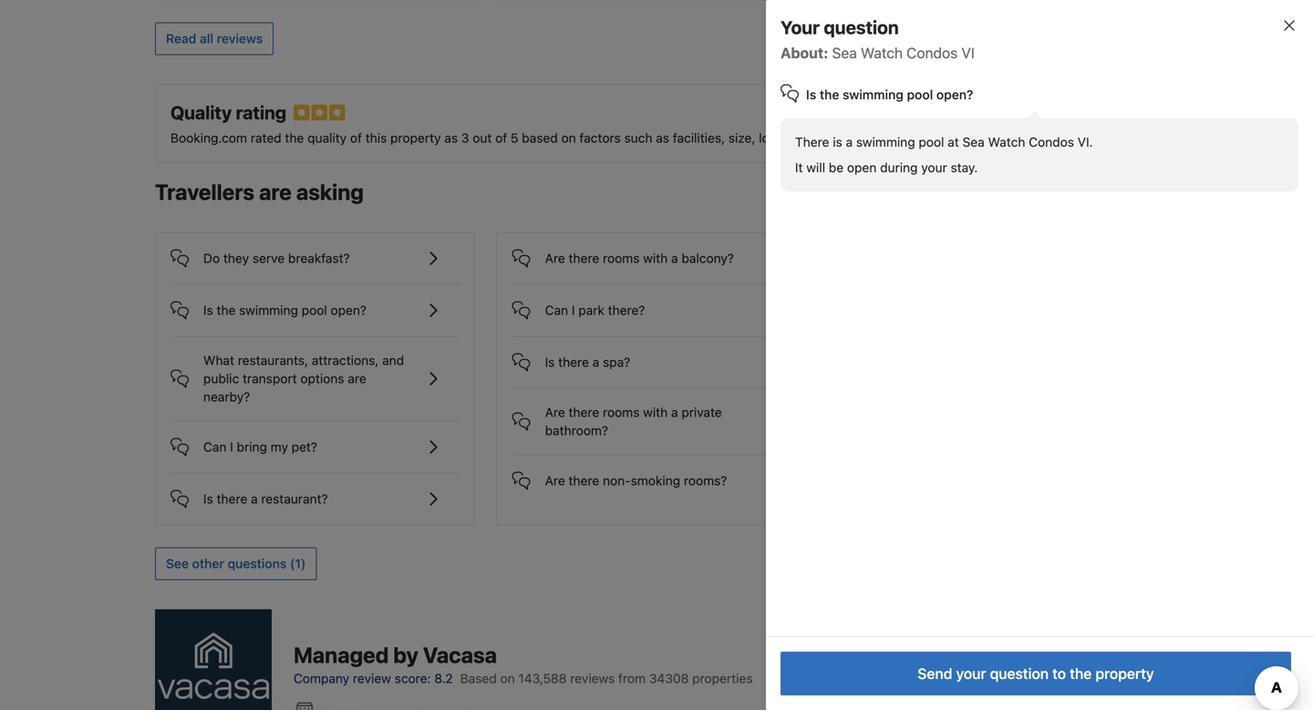 Task type: vqa. For each thing, say whether or not it's contained in the screenshot.
See Availability Button
yes



Task type: locate. For each thing, give the bounding box(es) containing it.
reviews left from
[[571, 671, 615, 686]]

is inside your question dialog
[[807, 87, 817, 102]]

0 horizontal spatial condos
[[907, 44, 958, 62]]

swimming up the it will be open during your stay.
[[857, 135, 916, 150]]

of left the 5
[[496, 131, 507, 146]]

rated
[[251, 131, 282, 146]]

with for private
[[643, 405, 668, 420]]

0 vertical spatial i
[[572, 303, 575, 318]]

is up 'what' at the left of the page
[[203, 303, 213, 318]]

1 vertical spatial question
[[991, 666, 1049, 683]]

0 horizontal spatial is the swimming pool open?
[[203, 303, 367, 318]]

the
[[820, 87, 840, 102], [285, 131, 304, 146], [217, 303, 236, 318], [1070, 666, 1092, 683]]

1 horizontal spatial reviews
[[571, 671, 615, 686]]

1 horizontal spatial your
[[957, 666, 987, 683]]

see availability
[[1058, 186, 1148, 201]]

swimming inside button
[[239, 303, 298, 318]]

there down bring
[[217, 492, 247, 507]]

are left asking
[[259, 179, 292, 205]]

during
[[881, 160, 918, 175]]

0 horizontal spatial your
[[922, 160, 948, 175]]

stay.
[[951, 160, 978, 175]]

pool up the provided. at the right top of page
[[907, 87, 934, 102]]

a left spa?
[[593, 355, 600, 370]]

managed
[[294, 643, 389, 668]]

there for is there a restaurant?
[[217, 492, 247, 507]]

is down the "about:"
[[807, 87, 817, 102]]

of
[[350, 131, 362, 146], [496, 131, 507, 146]]

swimming up services
[[843, 87, 904, 102]]

rooms inside are there rooms with a private bathroom?
[[603, 405, 640, 420]]

is the swimming pool open? up the provided. at the right top of page
[[807, 87, 974, 102]]

1 vertical spatial with
[[643, 405, 668, 420]]

condos left vi.
[[1029, 135, 1075, 150]]

1 horizontal spatial of
[[496, 131, 507, 146]]

your right the "send"
[[957, 666, 987, 683]]

1 horizontal spatial condos
[[1029, 135, 1075, 150]]

can i park there?
[[545, 303, 645, 318]]

swimming up restaurants,
[[239, 303, 298, 318]]

is
[[807, 87, 817, 102], [203, 303, 213, 318], [545, 355, 555, 370], [203, 492, 213, 507]]

0 horizontal spatial can
[[203, 440, 227, 455]]

sea right the at
[[963, 135, 985, 150]]

based
[[460, 671, 497, 686]]

with inside are there rooms with a private bathroom?
[[643, 405, 668, 420]]

is for is the swimming pool open? button
[[203, 303, 213, 318]]

there for is there a spa?
[[559, 355, 589, 370]]

read
[[166, 31, 197, 46]]

and
[[809, 131, 831, 146], [382, 353, 404, 368]]

1 vertical spatial open?
[[331, 303, 367, 318]]

is there a restaurant? button
[[171, 474, 460, 511]]

your down the there is a swimming pool at sea watch condos vi. at right top
[[922, 160, 948, 175]]

are there non-smoking rooms? button
[[512, 456, 801, 492]]

3 are from the top
[[545, 474, 565, 489]]

1 of from the left
[[350, 131, 362, 146]]

is the swimming pool open? up restaurants,
[[203, 303, 367, 318]]

is there a restaurant?
[[203, 492, 328, 507]]

0 vertical spatial is the swimming pool open?
[[807, 87, 974, 102]]

see left other
[[166, 557, 189, 572]]

0 vertical spatial open?
[[937, 87, 974, 102]]

1 vertical spatial are
[[545, 405, 565, 420]]

there inside "button"
[[569, 251, 600, 266]]

0 vertical spatial are
[[545, 251, 565, 266]]

there inside 'button'
[[569, 474, 600, 489]]

factors
[[580, 131, 621, 146]]

2 rooms from the top
[[603, 405, 640, 420]]

0 horizontal spatial watch
[[861, 44, 903, 62]]

0 horizontal spatial as
[[445, 131, 458, 146]]

0 vertical spatial see
[[1058, 186, 1081, 201]]

vacasa
[[423, 643, 497, 668]]

are inside are there rooms with a private bathroom?
[[545, 405, 565, 420]]

pool left the at
[[919, 135, 945, 150]]

rooms up there?
[[603, 251, 640, 266]]

2 vertical spatial pool
[[302, 303, 327, 318]]

are up 'bathroom?' at the bottom
[[545, 405, 565, 420]]

can i bring my pet?
[[203, 440, 317, 455]]

0 vertical spatial condos
[[907, 44, 958, 62]]

there
[[569, 251, 600, 266], [559, 355, 589, 370], [569, 405, 600, 420], [569, 474, 600, 489], [217, 492, 247, 507]]

a
[[846, 135, 853, 150], [672, 251, 679, 266], [593, 355, 600, 370], [672, 405, 679, 420], [251, 492, 258, 507]]

open? down vi
[[937, 87, 974, 102]]

a left balcony?
[[672, 251, 679, 266]]

0 vertical spatial property
[[391, 131, 441, 146]]

travellers
[[155, 179, 255, 205]]

the up 'what' at the left of the page
[[217, 303, 236, 318]]

i
[[572, 303, 575, 318], [230, 440, 233, 455]]

watch right the "about:"
[[861, 44, 903, 62]]

0 vertical spatial your
[[922, 160, 948, 175]]

1 vertical spatial reviews
[[571, 671, 615, 686]]

can
[[545, 303, 569, 318], [203, 440, 227, 455]]

1 horizontal spatial and
[[809, 131, 831, 146]]

there left spa?
[[559, 355, 589, 370]]

0 vertical spatial watch
[[861, 44, 903, 62]]

can left bring
[[203, 440, 227, 455]]

bring
[[237, 440, 267, 455]]

are up can i park there?
[[545, 251, 565, 266]]

breakfast?
[[288, 251, 350, 266]]

is for is there a spa? button
[[545, 355, 555, 370]]

pet?
[[292, 440, 317, 455]]

the right to on the right of page
[[1070, 666, 1092, 683]]

are there rooms with a private bathroom? button
[[512, 389, 801, 440]]

are inside "button"
[[545, 251, 565, 266]]

a for spa?
[[593, 355, 600, 370]]

2 with from the top
[[643, 405, 668, 420]]

1 horizontal spatial question
[[991, 666, 1049, 683]]

your question about: sea watch condos vi
[[781, 16, 975, 62]]

is the swimming pool open? inside your question dialog
[[807, 87, 974, 102]]

0 horizontal spatial reviews
[[217, 31, 263, 46]]

0 vertical spatial sea
[[833, 44, 857, 62]]

0 horizontal spatial open?
[[331, 303, 367, 318]]

on
[[562, 131, 576, 146], [501, 671, 515, 686]]

send your question to the property button
[[781, 652, 1292, 696]]

1 vertical spatial rooms
[[603, 405, 640, 420]]

can left park on the left of page
[[545, 303, 569, 318]]

there up 'bathroom?' at the bottom
[[569, 405, 600, 420]]

a left private
[[672, 405, 679, 420]]

reviews right 'all'
[[217, 31, 263, 46]]

1 vertical spatial condos
[[1029, 135, 1075, 150]]

1 horizontal spatial open?
[[937, 87, 974, 102]]

on right based on the left of page
[[562, 131, 576, 146]]

with left private
[[643, 405, 668, 420]]

watch right the at
[[989, 135, 1026, 150]]

0 horizontal spatial are
[[259, 179, 292, 205]]

reviews inside managed by vacasa company review score: 8.2 based on 143,588 reviews from 34308 properties
[[571, 671, 615, 686]]

quality
[[171, 102, 232, 123]]

1 vertical spatial is the swimming pool open?
[[203, 303, 367, 318]]

of left the this
[[350, 131, 362, 146]]

2 of from the left
[[496, 131, 507, 146]]

1 vertical spatial property
[[1096, 666, 1155, 683]]

as left 3
[[445, 131, 458, 146]]

0 vertical spatial can
[[545, 303, 569, 318]]

0 vertical spatial reviews
[[217, 31, 263, 46]]

1 horizontal spatial watch
[[989, 135, 1026, 150]]

1 horizontal spatial are
[[348, 372, 367, 387]]

0 vertical spatial rooms
[[603, 251, 640, 266]]

1 vertical spatial are
[[348, 372, 367, 387]]

0 horizontal spatial i
[[230, 440, 233, 455]]

at
[[948, 135, 960, 150]]

question right your
[[824, 16, 899, 38]]

2 are from the top
[[545, 405, 565, 420]]

1 horizontal spatial i
[[572, 303, 575, 318]]

0 vertical spatial are
[[259, 179, 292, 205]]

and right attractions,
[[382, 353, 404, 368]]

rooms
[[603, 251, 640, 266], [603, 405, 640, 420]]

condos left vi
[[907, 44, 958, 62]]

read all reviews button
[[155, 23, 274, 55]]

there inside are there rooms with a private bathroom?
[[569, 405, 600, 420]]

managed by vacasa company review score: 8.2 based on 143,588 reviews from 34308 properties
[[294, 643, 753, 686]]

0 horizontal spatial and
[[382, 353, 404, 368]]

0 vertical spatial question
[[824, 16, 899, 38]]

can for can i park there?
[[545, 303, 569, 318]]

there for are there rooms with a balcony?
[[569, 251, 600, 266]]

on right based
[[501, 671, 515, 686]]

other
[[192, 557, 224, 572]]

with inside "button"
[[643, 251, 668, 266]]

i left park on the left of page
[[572, 303, 575, 318]]

1 vertical spatial on
[[501, 671, 515, 686]]

there for are there rooms with a private bathroom?
[[569, 405, 600, 420]]

is up other
[[203, 492, 213, 507]]

facilities,
[[673, 131, 725, 146]]

it will be open during your stay.
[[796, 160, 978, 175]]

company
[[294, 671, 350, 686]]

reviews inside read all reviews button
[[217, 31, 263, 46]]

a left restaurant?
[[251, 492, 258, 507]]

it
[[796, 160, 803, 175]]

1 rooms from the top
[[603, 251, 640, 266]]

0 horizontal spatial of
[[350, 131, 362, 146]]

and left is
[[809, 131, 831, 146]]

review
[[353, 671, 391, 686]]

1 horizontal spatial see
[[1058, 186, 1081, 201]]

1 horizontal spatial as
[[656, 131, 670, 146]]

vi
[[962, 44, 975, 62]]

is the swimming pool open? button
[[171, 285, 460, 322]]

0 horizontal spatial question
[[824, 16, 899, 38]]

quality rating
[[171, 102, 287, 123]]

1 vertical spatial sea
[[963, 135, 985, 150]]

property right the this
[[391, 131, 441, 146]]

with up can i park there? button in the top of the page
[[643, 251, 668, 266]]

non-
[[603, 474, 631, 489]]

location
[[759, 131, 806, 146]]

1 with from the top
[[643, 251, 668, 266]]

question
[[824, 16, 899, 38], [991, 666, 1049, 683]]

there left non-
[[569, 474, 600, 489]]

rooms inside "button"
[[603, 251, 640, 266]]

0 horizontal spatial sea
[[833, 44, 857, 62]]

are inside what restaurants, attractions, and public transport options are nearby?
[[348, 372, 367, 387]]

are
[[259, 179, 292, 205], [348, 372, 367, 387]]

1 vertical spatial pool
[[919, 135, 945, 150]]

there up park on the left of page
[[569, 251, 600, 266]]

1 vertical spatial your
[[957, 666, 987, 683]]

swimming
[[843, 87, 904, 102], [857, 135, 916, 150], [239, 303, 298, 318]]

1 horizontal spatial property
[[1096, 666, 1155, 683]]

the inside button
[[1070, 666, 1092, 683]]

are inside 'button'
[[545, 474, 565, 489]]

1 vertical spatial see
[[166, 557, 189, 572]]

based
[[522, 131, 558, 146]]

2 vertical spatial swimming
[[239, 303, 298, 318]]

from
[[619, 671, 646, 686]]

1 as from the left
[[445, 131, 458, 146]]

i for park
[[572, 303, 575, 318]]

property
[[391, 131, 441, 146], [1096, 666, 1155, 683]]

0 vertical spatial with
[[643, 251, 668, 266]]

i left bring
[[230, 440, 233, 455]]

1 vertical spatial can
[[203, 440, 227, 455]]

question left to on the right of page
[[991, 666, 1049, 683]]

see left availability
[[1058, 186, 1081, 201]]

as right such
[[656, 131, 670, 146]]

0 horizontal spatial see
[[166, 557, 189, 572]]

1 are from the top
[[545, 251, 565, 266]]

are down 'bathroom?' at the bottom
[[545, 474, 565, 489]]

1 horizontal spatial on
[[562, 131, 576, 146]]

see for see availability
[[1058, 186, 1081, 201]]

is the swimming pool open?
[[807, 87, 974, 102], [203, 303, 367, 318]]

by
[[394, 643, 419, 668]]

2 vertical spatial are
[[545, 474, 565, 489]]

is there a spa? button
[[512, 337, 801, 374]]

are down attractions,
[[348, 372, 367, 387]]

1 horizontal spatial can
[[545, 303, 569, 318]]

rooms up 'bathroom?' at the bottom
[[603, 405, 640, 420]]

1 vertical spatial i
[[230, 440, 233, 455]]

condos
[[907, 44, 958, 62], [1029, 135, 1075, 150]]

8.2
[[435, 671, 453, 686]]

a right is
[[846, 135, 853, 150]]

what
[[203, 353, 234, 368]]

are for are there non-smoking rooms?
[[545, 474, 565, 489]]

1 horizontal spatial is the swimming pool open?
[[807, 87, 974, 102]]

there for are there non-smoking rooms?
[[569, 474, 600, 489]]

0 horizontal spatial on
[[501, 671, 515, 686]]

question inside your question about: sea watch condos vi
[[824, 16, 899, 38]]

pool down breakfast?
[[302, 303, 327, 318]]

open? up attractions,
[[331, 303, 367, 318]]

are
[[545, 251, 565, 266], [545, 405, 565, 420], [545, 474, 565, 489]]

34308
[[649, 671, 689, 686]]

1 vertical spatial and
[[382, 353, 404, 368]]

can for can i bring my pet?
[[203, 440, 227, 455]]

with
[[643, 251, 668, 266], [643, 405, 668, 420]]

sea right the "about:"
[[833, 44, 857, 62]]

your
[[922, 160, 948, 175], [957, 666, 987, 683]]

is left spa?
[[545, 355, 555, 370]]

a inside your question dialog
[[846, 135, 853, 150]]

bathroom?
[[545, 424, 609, 439]]

property right to on the right of page
[[1096, 666, 1155, 683]]

the right rated
[[285, 131, 304, 146]]

open? inside your question dialog
[[937, 87, 974, 102]]



Task type: describe. For each thing, give the bounding box(es) containing it.
condos inside your question about: sea watch condos vi
[[907, 44, 958, 62]]

there is a swimming pool at sea watch condos vi.
[[796, 135, 1094, 150]]

public
[[203, 372, 239, 387]]

options
[[301, 372, 344, 387]]

0 vertical spatial on
[[562, 131, 576, 146]]

a for swimming
[[846, 135, 853, 150]]

be
[[829, 160, 844, 175]]

see other questions (1) button
[[155, 548, 317, 581]]

1 vertical spatial watch
[[989, 135, 1026, 150]]

0 horizontal spatial property
[[391, 131, 441, 146]]

i for bring
[[230, 440, 233, 455]]

(1)
[[290, 557, 306, 572]]

do they serve breakfast?
[[203, 251, 350, 266]]

score:
[[395, 671, 431, 686]]

rating
[[236, 102, 287, 123]]

with for balcony?
[[643, 251, 668, 266]]

the up is
[[820, 87, 840, 102]]

see availability button
[[1047, 178, 1159, 210]]

private
[[682, 405, 722, 420]]

is
[[833, 135, 843, 150]]

travellers are asking
[[155, 179, 364, 205]]

sea inside your question about: sea watch condos vi
[[833, 44, 857, 62]]

out
[[473, 131, 492, 146]]

nearby?
[[203, 390, 250, 405]]

on inside managed by vacasa company review score: 8.2 based on 143,588 reviews from 34308 properties
[[501, 671, 515, 686]]

vi.
[[1078, 135, 1094, 150]]

your question dialog
[[737, 0, 1314, 711]]

services
[[835, 131, 884, 146]]

watch inside your question about: sea watch condos vi
[[861, 44, 903, 62]]

about:
[[781, 44, 829, 62]]

all
[[200, 31, 214, 46]]

open? inside is the swimming pool open? button
[[331, 303, 367, 318]]

restaurant?
[[261, 492, 328, 507]]

are there non-smoking rooms?
[[545, 474, 728, 489]]

spa?
[[603, 355, 631, 370]]

quality
[[308, 131, 347, 146]]

pool inside button
[[302, 303, 327, 318]]

what restaurants, attractions, and public transport options are nearby?
[[203, 353, 404, 405]]

size,
[[729, 131, 756, 146]]

143,588
[[519, 671, 567, 686]]

transport
[[243, 372, 297, 387]]

question inside send your question to the property button
[[991, 666, 1049, 683]]

your
[[781, 16, 820, 38]]

property inside button
[[1096, 666, 1155, 683]]

is the swimming pool open? inside button
[[203, 303, 367, 318]]

this
[[366, 131, 387, 146]]

park
[[579, 303, 605, 318]]

rooms for balcony?
[[603, 251, 640, 266]]

such
[[625, 131, 653, 146]]

properties
[[693, 671, 753, 686]]

are there rooms with a balcony?
[[545, 251, 734, 266]]

2 as from the left
[[656, 131, 670, 146]]

balcony?
[[682, 251, 734, 266]]

rooms for private
[[603, 405, 640, 420]]

open
[[848, 160, 877, 175]]

questions
[[228, 557, 287, 572]]

can i bring my pet? button
[[171, 422, 460, 459]]

availability
[[1084, 186, 1148, 201]]

can i park there? button
[[512, 285, 801, 322]]

are there rooms with a balcony? button
[[512, 233, 801, 270]]

and inside what restaurants, attractions, and public transport options are nearby?
[[382, 353, 404, 368]]

smoking
[[631, 474, 681, 489]]

a for restaurant?
[[251, 492, 258, 507]]

will
[[807, 160, 826, 175]]

is for is there a restaurant? button
[[203, 492, 213, 507]]

restaurants,
[[238, 353, 308, 368]]

are there rooms with a private bathroom?
[[545, 405, 722, 439]]

are for are there rooms with a balcony?
[[545, 251, 565, 266]]

attractions,
[[312, 353, 379, 368]]

do
[[203, 251, 220, 266]]

1 vertical spatial swimming
[[857, 135, 916, 150]]

send
[[918, 666, 953, 683]]

0 vertical spatial and
[[809, 131, 831, 146]]

there
[[796, 135, 830, 150]]

see other questions (1)
[[166, 557, 306, 572]]

3
[[462, 131, 469, 146]]

booking.com
[[171, 131, 247, 146]]

asking
[[296, 179, 364, 205]]

5
[[511, 131, 519, 146]]

are for are there rooms with a private bathroom?
[[545, 405, 565, 420]]

see for see other questions (1)
[[166, 557, 189, 572]]

the inside button
[[217, 303, 236, 318]]

what restaurants, attractions, and public transport options are nearby? button
[[171, 337, 460, 407]]

a inside are there rooms with a private bathroom?
[[672, 405, 679, 420]]

to
[[1053, 666, 1067, 683]]

0 vertical spatial swimming
[[843, 87, 904, 102]]

provided.
[[887, 131, 943, 146]]

0 vertical spatial pool
[[907, 87, 934, 102]]

a inside "button"
[[672, 251, 679, 266]]

send your question to the property
[[918, 666, 1155, 683]]

is there a spa?
[[545, 355, 631, 370]]

your inside send your question to the property button
[[957, 666, 987, 683]]

do they serve breakfast? button
[[171, 233, 460, 270]]

there?
[[608, 303, 645, 318]]

rooms?
[[684, 474, 728, 489]]

read all reviews
[[166, 31, 263, 46]]

my
[[271, 440, 288, 455]]

1 horizontal spatial sea
[[963, 135, 985, 150]]

serve
[[253, 251, 285, 266]]



